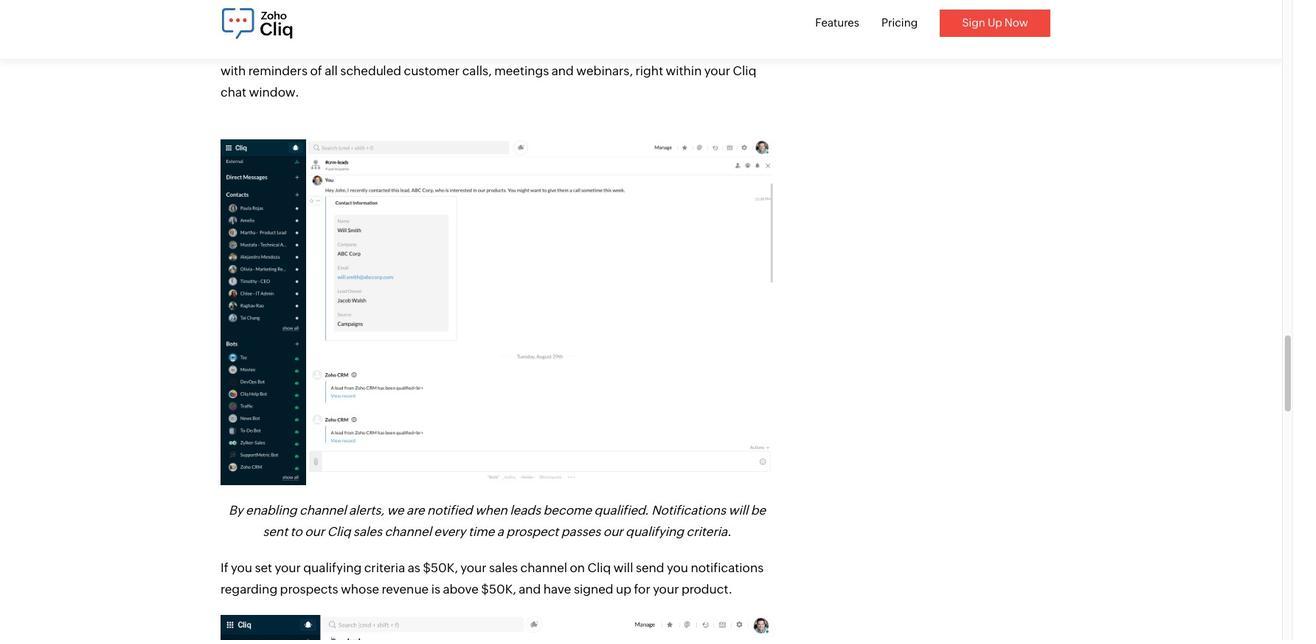 Task type: locate. For each thing, give the bounding box(es) containing it.
0 vertical spatial qualifying
[[626, 524, 684, 539]]

1 vertical spatial a
[[497, 524, 504, 539]]

prospect
[[506, 524, 559, 539]]

1 vertical spatial customer
[[404, 63, 460, 78]]

by for by enabling channel alerts, we are notified when leads become qualified. notifications will be sent to our cliq sales channel every time a prospect passes our qualifying criteria.
[[229, 503, 243, 518]]

you inside by subscribing to this bot, it fetches information from your zoho crm account and notifies you with reminders of all scheduled customer calls, meetings and webinars, right within your cliq chat window.
[[746, 42, 767, 57]]

qualifying up prospects
[[303, 561, 362, 575]]

1 horizontal spatial our
[[603, 524, 623, 539]]

zoho inside by subscribing to this bot, it fetches information from your zoho crm account and notifies you with reminders of all scheduled customer calls, meetings and webinars, right within your cliq chat window.
[[561, 42, 591, 57]]

1 horizontal spatial qualifying
[[626, 524, 684, 539]]

we left are
[[387, 503, 404, 518]]

the
[[286, 6, 308, 21]]

2 horizontal spatial cliq
[[733, 63, 757, 78]]

0 vertical spatial sales
[[353, 524, 382, 539]]

0 horizontal spatial qualifying
[[303, 561, 362, 575]]

1 our from the left
[[305, 524, 325, 539]]

0 horizontal spatial you
[[231, 561, 252, 575]]

pricing link
[[882, 16, 918, 29]]

2 vertical spatial and
[[519, 582, 541, 597]]

1 horizontal spatial sales
[[489, 561, 518, 575]]

a right time
[[497, 524, 504, 539]]

qualifying
[[626, 524, 684, 539], [303, 561, 362, 575]]

you right send
[[667, 561, 688, 575]]

to left this
[[311, 42, 323, 57]]

1 vertical spatial channel
[[385, 524, 432, 539]]

sales down "alerts,"
[[353, 524, 382, 539]]

customer down fetches
[[404, 63, 460, 78]]

crm
[[343, 6, 371, 21], [594, 42, 622, 57]]

0 horizontal spatial cliq
[[327, 524, 351, 539]]

sales inside by enabling channel alerts, we are notified when leads become qualified. notifications will be sent to our cliq sales channel every time a prospect passes our qualifying criteria.
[[353, 524, 382, 539]]

cliq right the on
[[588, 561, 611, 575]]

be
[[751, 503, 766, 518]]

sent
[[263, 524, 288, 539]]

to
[[311, 42, 323, 57], [290, 524, 302, 539]]

cliq
[[733, 63, 757, 78], [327, 524, 351, 539], [588, 561, 611, 575]]

1 horizontal spatial customer
[[557, 6, 613, 21]]

are
[[407, 503, 425, 518]]

revenue
[[382, 582, 429, 597]]

1 vertical spatial to
[[290, 524, 302, 539]]

1 vertical spatial sales
[[489, 561, 518, 575]]

0 vertical spatial crm
[[343, 6, 371, 21]]

channel left "alerts,"
[[299, 503, 346, 518]]

subscribing
[[240, 42, 309, 57]]

become
[[543, 503, 592, 518]]

$50k, up is
[[423, 561, 458, 575]]

sign up now
[[962, 16, 1028, 29]]

we right sure
[[464, 6, 481, 21]]

our down qualified.
[[603, 524, 623, 539]]

0 vertical spatial zoho
[[310, 6, 340, 21]]

you
[[746, 42, 767, 57], [231, 561, 252, 575], [667, 561, 688, 575]]

0 horizontal spatial zoho
[[310, 6, 340, 21]]

is
[[431, 582, 440, 597]]

cliq inside by subscribing to this bot, it fetches information from your zoho crm account and notifies you with reminders of all scheduled customer calls, meetings and webinars, right within your cliq chat window.
[[733, 63, 757, 78]]

our right sent
[[305, 524, 325, 539]]

sales down time
[[489, 561, 518, 575]]

1 horizontal spatial a
[[548, 6, 555, 21]]

0 vertical spatial to
[[311, 42, 323, 57]]

by up with
[[223, 42, 238, 57]]

0 horizontal spatial to
[[290, 524, 302, 539]]

0 vertical spatial by
[[223, 42, 238, 57]]

makes
[[396, 6, 434, 21]]

a right miss
[[548, 6, 555, 21]]

features
[[815, 16, 859, 29]]

every
[[434, 524, 466, 539]]

$50k, right above in the bottom left of the page
[[481, 582, 516, 597]]

0 horizontal spatial channel
[[299, 503, 346, 518]]

qualifying up send
[[626, 524, 684, 539]]

fetches
[[386, 42, 429, 57]]

will up up
[[614, 561, 633, 575]]

1 horizontal spatial you
[[667, 561, 688, 575]]

1 horizontal spatial and
[[552, 63, 574, 78]]

zoho
[[310, 6, 340, 21], [561, 42, 591, 57]]

by left enabling on the bottom
[[229, 503, 243, 518]]

1 vertical spatial will
[[614, 561, 633, 575]]

1 horizontal spatial zoho
[[561, 42, 591, 57]]

0 horizontal spatial our
[[305, 524, 325, 539]]

channel down are
[[385, 524, 432, 539]]

0 vertical spatial will
[[729, 503, 748, 518]]

0 horizontal spatial $50k,
[[423, 561, 458, 575]]

0 horizontal spatial we
[[387, 503, 404, 518]]

our
[[305, 524, 325, 539], [603, 524, 623, 539]]

0 horizontal spatial customer
[[404, 63, 460, 78]]

above
[[443, 582, 479, 597]]

1 horizontal spatial $50k,
[[481, 582, 516, 597]]

0 horizontal spatial and
[[519, 582, 541, 597]]

2 horizontal spatial channel
[[521, 561, 567, 575]]

1 horizontal spatial will
[[729, 503, 748, 518]]

1 vertical spatial crm
[[594, 42, 622, 57]]

2 horizontal spatial and
[[675, 42, 698, 57]]

customer left call
[[557, 6, 613, 21]]

by inside by enabling channel alerts, we are notified when leads become qualified. notifications will be sent to our cliq sales channel every time a prospect passes our qualifying criteria.
[[229, 503, 243, 518]]

channel
[[299, 503, 346, 518], [385, 524, 432, 539], [521, 561, 567, 575]]

2 vertical spatial channel
[[521, 561, 567, 575]]

passes
[[561, 524, 601, 539]]

we
[[464, 6, 481, 21], [387, 503, 404, 518]]

you right if
[[231, 561, 252, 575]]

0 vertical spatial cliq
[[733, 63, 757, 78]]

never
[[484, 6, 516, 21]]

to right sent
[[290, 524, 302, 539]]

and
[[675, 42, 698, 57], [552, 63, 574, 78], [519, 582, 541, 597]]

1 horizontal spatial crm
[[594, 42, 622, 57]]

cliq down "alerts,"
[[327, 524, 351, 539]]

by for by subscribing to this bot, it fetches information from your zoho crm account and notifies you with reminders of all scheduled customer calls, meetings and webinars, right within your cliq chat window.
[[223, 42, 238, 57]]

0 horizontal spatial a
[[497, 524, 504, 539]]

by
[[223, 42, 238, 57], [229, 503, 243, 518]]

alerts,
[[349, 503, 384, 518]]

crm left bot
[[343, 6, 371, 21]]

calls,
[[462, 63, 492, 78]]

channel inside if you set your qualifying criteria as $50k, your sales channel on cliq will send you notifications regarding prospects whose revenue is above $50k, and have signed up for your product.
[[521, 561, 567, 575]]

on
[[570, 561, 585, 575]]

notifications
[[652, 503, 726, 518]]

sales
[[353, 524, 382, 539], [489, 561, 518, 575]]

your
[[533, 42, 559, 57], [704, 63, 731, 78], [275, 561, 301, 575], [461, 561, 487, 575], [653, 582, 679, 597]]

1 vertical spatial by
[[229, 503, 243, 518]]

1 vertical spatial we
[[387, 503, 404, 518]]

we inside by enabling channel alerts, we are notified when leads become qualified. notifications will be sent to our cliq sales channel every time a prospect passes our qualifying criteria.
[[387, 503, 404, 518]]

zoho up webinars,
[[561, 42, 591, 57]]

you right notifies
[[746, 42, 767, 57]]

or
[[638, 6, 651, 21]]

will left be on the right of page
[[729, 503, 748, 518]]

crm inside by subscribing to this bot, it fetches information from your zoho crm account and notifies you with reminders of all scheduled customer calls, meetings and webinars, right within your cliq chat window.
[[594, 42, 622, 57]]

0 horizontal spatial sales
[[353, 524, 382, 539]]

cliq down notifies
[[733, 63, 757, 78]]

reminders of
[[248, 63, 322, 78]]

all
[[325, 63, 338, 78]]

by inside by subscribing to this bot, it fetches information from your zoho crm account and notifies you with reminders of all scheduled customer calls, meetings and webinars, right within your cliq chat window.
[[223, 42, 238, 57]]

2 horizontal spatial you
[[746, 42, 767, 57]]

customer
[[557, 6, 613, 21], [404, 63, 460, 78]]

will
[[729, 503, 748, 518], [614, 561, 633, 575]]

0 horizontal spatial crm
[[343, 6, 371, 21]]

this
[[326, 42, 347, 57]]

1 vertical spatial qualifying
[[303, 561, 362, 575]]

call
[[616, 6, 636, 21]]

and left have
[[519, 582, 541, 597]]

1 vertical spatial zoho
[[561, 42, 591, 57]]

0 horizontal spatial will
[[614, 561, 633, 575]]

a
[[548, 6, 555, 21], [497, 524, 504, 539]]

0 vertical spatial we
[[464, 6, 481, 21]]

channel up have
[[521, 561, 567, 575]]

to inside by subscribing to this bot, it fetches information from your zoho crm account and notifies you with reminders of all scheduled customer calls, meetings and webinars, right within your cliq chat window.
[[311, 42, 323, 57]]

send
[[636, 561, 664, 575]]

zoho right the
[[310, 6, 340, 21]]

$50k,
[[423, 561, 458, 575], [481, 582, 516, 597]]

and up within
[[675, 42, 698, 57]]

and inside if you set your qualifying criteria as $50k, your sales channel on cliq will send you notifications regarding prospects whose revenue is above $50k, and have signed up for your product.
[[519, 582, 541, 597]]

and right meetings
[[552, 63, 574, 78]]

have
[[544, 582, 571, 597]]

1 horizontal spatial to
[[311, 42, 323, 57]]

0 vertical spatial a
[[548, 6, 555, 21]]

2 vertical spatial cliq
[[588, 561, 611, 575]]

features link
[[815, 16, 859, 29]]

your down notifies
[[704, 63, 731, 78]]

1 vertical spatial cliq
[[327, 524, 351, 539]]

crm up webinars,
[[594, 42, 622, 57]]

right
[[636, 63, 663, 78]]

1 horizontal spatial cliq
[[588, 561, 611, 575]]



Task type: vqa. For each thing, say whether or not it's contained in the screenshot.
The And
yes



Task type: describe. For each thing, give the bounding box(es) containing it.
you for by subscribing to this bot, it fetches information from your zoho crm account and notifies you with reminders of all scheduled customer calls, meetings and webinars, right within your cliq chat window.
[[746, 42, 767, 57]]

will inside if you set your qualifying criteria as $50k, your sales channel on cliq will send you notifications regarding prospects whose revenue is above $50k, and have signed up for your product.
[[614, 561, 633, 575]]

your right the for on the bottom
[[653, 582, 679, 597]]

time
[[468, 524, 495, 539]]

qualifying inside by enabling channel alerts, we are notified when leads become qualified. notifications will be sent to our cliq sales channel every time a prospect passes our qualifying criteria.
[[626, 524, 684, 539]]

with
[[221, 63, 246, 78]]

account
[[625, 42, 673, 57]]

1 vertical spatial and
[[552, 63, 574, 78]]

notifications
[[691, 561, 764, 575]]

the zoho crm bot makes sure we never miss a customer call or meeting.
[[286, 6, 708, 21]]

bot
[[374, 6, 394, 21]]

will inside by enabling channel alerts, we are notified when leads become qualified. notifications will be sent to our cliq sales channel every time a prospect passes our qualifying criteria.
[[729, 503, 748, 518]]

when
[[475, 503, 507, 518]]

qualifying inside if you set your qualifying criteria as $50k, your sales channel on cliq will send you notifications regarding prospects whose revenue is above $50k, and have signed up for your product.
[[303, 561, 362, 575]]

by enabling channel alerts, we are notified when leads become qualified. notifications will be sent to our cliq sales channel every time a prospect passes our qualifying criteria.
[[229, 503, 766, 539]]

your up above in the bottom left of the page
[[461, 561, 487, 575]]

up
[[988, 16, 1002, 29]]

information
[[432, 42, 500, 57]]

you for if you set your qualifying criteria as $50k, your sales channel on cliq will send you notifications regarding prospects whose revenue is above $50k, and have signed up for your product.
[[667, 561, 688, 575]]

leads
[[510, 503, 541, 518]]

prospects
[[280, 582, 338, 597]]

up
[[616, 582, 632, 597]]

cliq inside by enabling channel alerts, we are notified when leads become qualified. notifications will be sent to our cliq sales channel every time a prospect passes our qualifying criteria.
[[327, 524, 351, 539]]

product.
[[682, 582, 733, 597]]

signed
[[574, 582, 614, 597]]

0 vertical spatial $50k,
[[423, 561, 458, 575]]

sign
[[962, 16, 986, 29]]

1 vertical spatial $50k,
[[481, 582, 516, 597]]

now
[[1005, 16, 1028, 29]]

1 horizontal spatial we
[[464, 6, 481, 21]]

chat
[[221, 85, 246, 100]]

0 vertical spatial and
[[675, 42, 698, 57]]

scheduled
[[340, 63, 401, 78]]

for
[[634, 582, 651, 597]]

meeting.
[[653, 6, 706, 21]]

your right from
[[533, 42, 559, 57]]

criteria.
[[687, 524, 732, 539]]

0 vertical spatial customer
[[557, 6, 613, 21]]

meetings
[[494, 63, 549, 78]]

if you set your qualifying criteria as $50k, your sales channel on cliq will send you notifications regarding prospects whose revenue is above $50k, and have signed up for your product.
[[221, 561, 764, 597]]

it
[[375, 42, 383, 57]]

regarding
[[221, 582, 278, 597]]

notified
[[427, 503, 473, 518]]

notifies
[[700, 42, 744, 57]]

customer inside by subscribing to this bot, it fetches information from your zoho crm account and notifies you with reminders of all scheduled customer calls, meetings and webinars, right within your cliq chat window.
[[404, 63, 460, 78]]

webinars,
[[576, 63, 633, 78]]

your right set at the bottom left
[[275, 561, 301, 575]]

by subscribing to this bot, it fetches information from your zoho crm account and notifies you with reminders of all scheduled customer calls, meetings and webinars, right within your cliq chat window.
[[221, 42, 767, 100]]

as
[[408, 561, 420, 575]]

sure
[[437, 6, 461, 21]]

sales inside if you set your qualifying criteria as $50k, your sales channel on cliq will send you notifications regarding prospects whose revenue is above $50k, and have signed up for your product.
[[489, 561, 518, 575]]

to inside by enabling channel alerts, we are notified when leads become qualified. notifications will be sent to our cliq sales channel every time a prospect passes our qualifying criteria.
[[290, 524, 302, 539]]

enabling
[[246, 503, 297, 518]]

criteria
[[364, 561, 405, 575]]

whose
[[341, 582, 379, 597]]

pricing
[[882, 16, 918, 29]]

0 vertical spatial channel
[[299, 503, 346, 518]]

2 our from the left
[[603, 524, 623, 539]]

a inside by enabling channel alerts, we are notified when leads become qualified. notifications will be sent to our cliq sales channel every time a prospect passes our qualifying criteria.
[[497, 524, 504, 539]]

window.
[[249, 85, 299, 100]]

cliq inside if you set your qualifying criteria as $50k, your sales channel on cliq will send you notifications regarding prospects whose revenue is above $50k, and have signed up for your product.
[[588, 561, 611, 575]]

bot,
[[350, 42, 373, 57]]

miss
[[519, 6, 545, 21]]

1 horizontal spatial channel
[[385, 524, 432, 539]]

sign up now link
[[940, 10, 1051, 37]]

set
[[255, 561, 272, 575]]

from
[[502, 42, 530, 57]]

if
[[221, 561, 228, 575]]

within
[[666, 63, 702, 78]]

qualified.
[[594, 503, 649, 518]]



